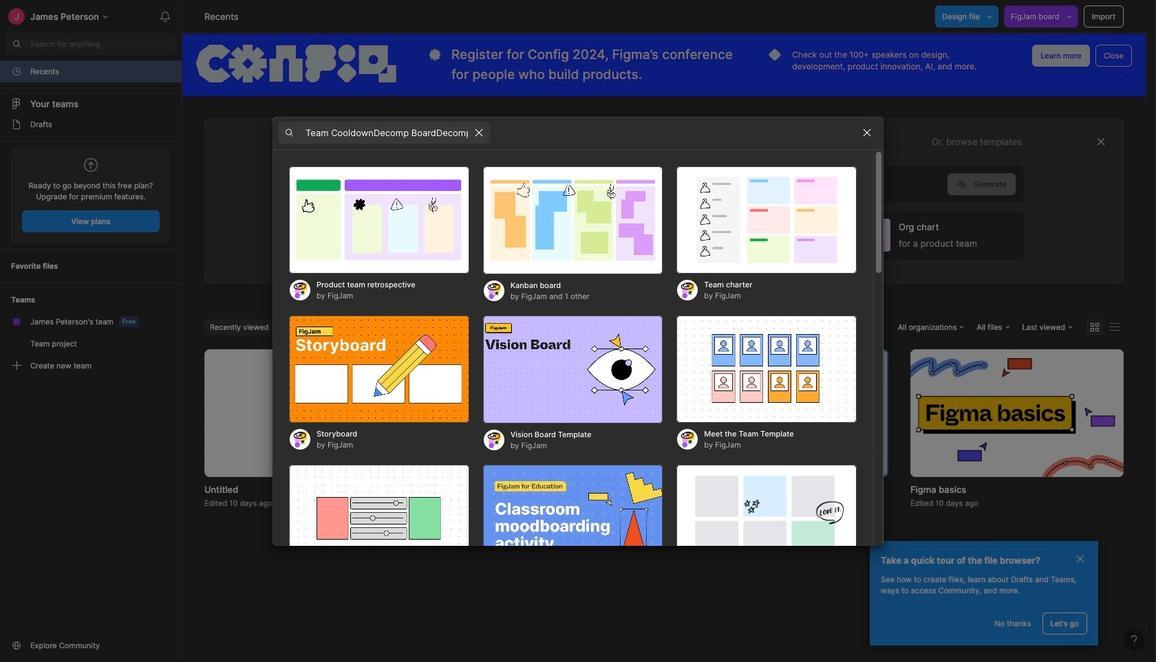 Task type: vqa. For each thing, say whether or not it's contained in the screenshot.
the Vision Board Template image
yes



Task type: describe. For each thing, give the bounding box(es) containing it.
community 16 image
[[11, 641, 22, 652]]

team charter image
[[677, 166, 857, 274]]

meet the team template image
[[677, 316, 857, 424]]

Search for anything text field
[[30, 39, 176, 50]]

mood board templates (community) image
[[483, 465, 663, 573]]

Ex: A weekly team meeting, starting with an ice breaker field
[[304, 165, 948, 203]]

Search templates text field
[[306, 125, 468, 141]]



Task type: locate. For each thing, give the bounding box(es) containing it.
storyboard image
[[289, 316, 469, 424]]

bell 32 image
[[154, 6, 176, 28]]

team agreement template image
[[289, 465, 469, 573]]

dialog
[[273, 116, 884, 663]]

page 16 image
[[11, 119, 22, 130]]

kanban board image
[[483, 166, 663, 274]]

search 32 image
[[6, 33, 28, 55]]

mood board image
[[677, 465, 857, 573]]

product team retrospective image
[[289, 166, 469, 274]]

recent 16 image
[[11, 66, 22, 77]]

vision board template image
[[483, 316, 663, 424]]

file thumbnail image
[[440, 349, 653, 477], [675, 349, 888, 477], [910, 349, 1124, 477], [271, 356, 351, 470]]



